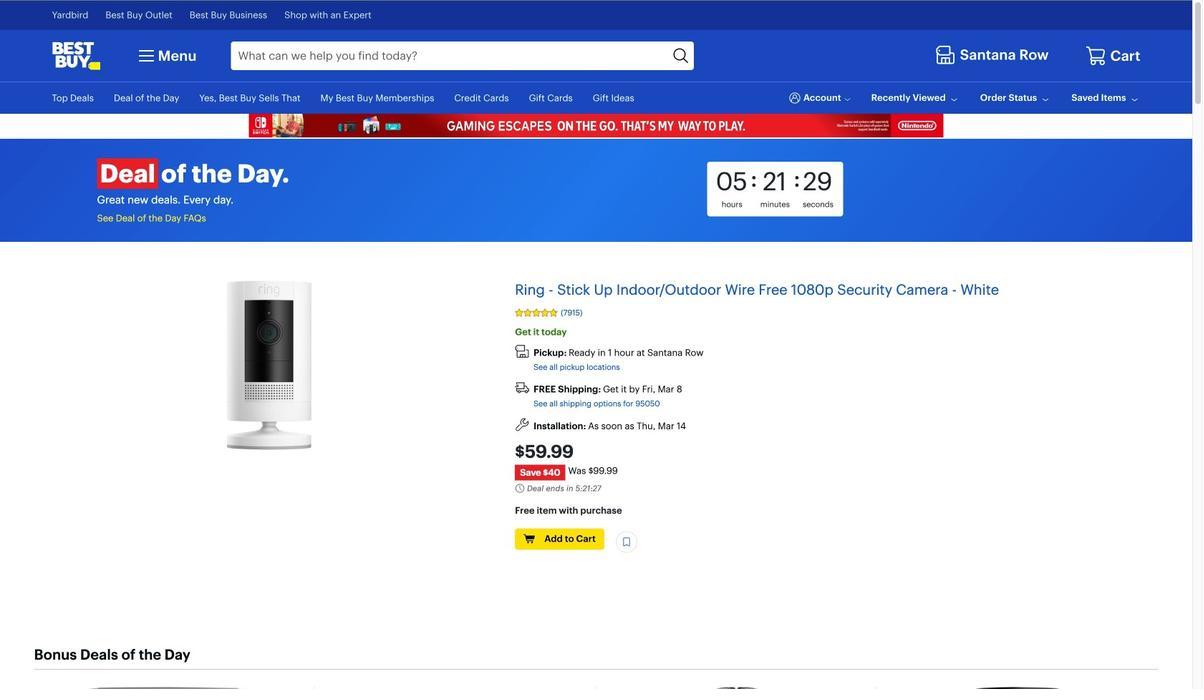 Task type: vqa. For each thing, say whether or not it's contained in the screenshot.
Amex image
no



Task type: locate. For each thing, give the bounding box(es) containing it.
bestbuy.com image
[[52, 41, 101, 70]]

menu image
[[135, 44, 158, 67]]

Type to search. Navigate forward to hear suggestions text field
[[231, 41, 669, 70]]



Task type: describe. For each thing, give the bounding box(es) containing it.
save image
[[622, 537, 632, 548]]

utility element
[[52, 82, 1140, 114]]

advertisement element
[[249, 114, 943, 137]]

cart icon image
[[1085, 45, 1107, 67]]



